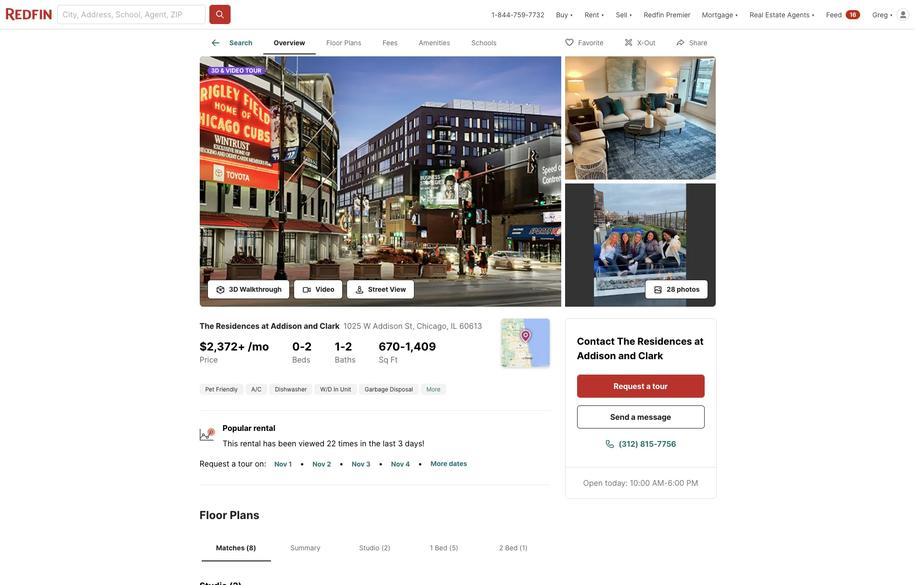 Task type: vqa. For each thing, say whether or not it's contained in the screenshot.
Summary
yes



Task type: describe. For each thing, give the bounding box(es) containing it.
view
[[390, 285, 406, 293]]

search
[[229, 39, 253, 47]]

1 vertical spatial floor
[[200, 509, 227, 522]]

amenities tab
[[408, 31, 461, 54]]

sell ▾
[[616, 10, 633, 19]]

815-
[[640, 439, 657, 449]]

28 photos button
[[645, 280, 708, 299]]

• for nov 4
[[418, 459, 423, 469]]

st
[[405, 321, 413, 331]]

send a message
[[611, 412, 671, 422]]

nov 4 button
[[387, 458, 414, 470]]

open
[[583, 478, 603, 488]]

summary tab
[[271, 536, 340, 560]]

buy ▾ button
[[556, 0, 573, 29]]

times
[[338, 439, 358, 448]]

redfin premier button
[[638, 0, 697, 29]]

more dates
[[431, 459, 467, 468]]

walkthrough
[[240, 285, 282, 293]]

feed
[[827, 10, 842, 19]]

1- for 2
[[335, 340, 345, 353]]

rental for popular
[[254, 423, 275, 433]]

▾ for sell ▾
[[629, 10, 633, 19]]

request a tour
[[614, 381, 668, 391]]

street
[[368, 285, 388, 293]]

a/c
[[251, 386, 262, 393]]

(1)
[[520, 544, 528, 552]]

studio (2) tab
[[340, 536, 410, 560]]

street view
[[368, 285, 406, 293]]

1 bed (5)
[[430, 544, 458, 552]]

/mo
[[248, 340, 269, 353]]

schools
[[472, 39, 497, 47]]

overview
[[274, 39, 305, 47]]

sell ▾ button
[[616, 0, 633, 29]]

2 for 0-
[[305, 340, 312, 353]]

(312) 815-7756 button
[[577, 432, 705, 456]]

▾ for mortgage ▾
[[735, 10, 739, 19]]

2 , from the left
[[447, 321, 449, 331]]

at for the residences at addison and clark 1025 w addison st , chicago , il 60613
[[262, 321, 269, 331]]

2 inside tab
[[499, 544, 504, 552]]

the for the residences at addison and clark
[[617, 336, 636, 347]]

w/d in unit
[[320, 386, 351, 393]]

6:00
[[668, 478, 685, 488]]

schools tab
[[461, 31, 507, 54]]

tour for request a tour on:
[[238, 459, 253, 469]]

search link
[[210, 37, 253, 49]]

dishwasher
[[275, 386, 307, 393]]

nov for nov 1
[[274, 460, 287, 468]]

favorite
[[579, 38, 604, 46]]

request a tour button
[[577, 375, 705, 398]]

fees
[[383, 39, 398, 47]]

sell
[[616, 10, 628, 19]]

greg ▾
[[873, 10, 893, 19]]

$2,372+
[[200, 340, 245, 353]]

1-2 baths
[[335, 340, 356, 364]]

buy
[[556, 10, 568, 19]]

nov 2
[[313, 460, 331, 468]]

real
[[750, 10, 764, 19]]

viewed
[[299, 439, 325, 448]]

w
[[364, 321, 371, 331]]

the residences at addison and clark
[[577, 336, 704, 362]]

disposal
[[390, 386, 413, 393]]

this rental has been viewed 22 times in the last 3 days!
[[223, 439, 425, 448]]

the
[[369, 439, 381, 448]]

baths
[[335, 355, 356, 364]]

3d walkthrough
[[229, 285, 282, 293]]

message
[[638, 412, 671, 422]]

tour
[[245, 67, 262, 74]]

the for the residences at addison and clark 1025 w addison st , chicago , il 60613
[[200, 321, 214, 331]]

4
[[406, 460, 410, 468]]

(312)
[[619, 439, 639, 449]]

1,409
[[405, 340, 436, 353]]

tour for request a tour
[[653, 381, 668, 391]]

real estate agents ▾
[[750, 10, 815, 19]]

(5)
[[449, 544, 458, 552]]

dates
[[449, 459, 467, 468]]

a for send a message
[[631, 412, 636, 422]]

days!
[[405, 439, 425, 448]]

▾ inside 'dropdown button'
[[812, 10, 815, 19]]

tab list containing matches (8)
[[200, 534, 550, 562]]

submit search image
[[215, 10, 225, 19]]

amenities
[[419, 39, 450, 47]]

send
[[611, 412, 630, 422]]

1 inside tab
[[430, 544, 433, 552]]

x-out
[[638, 38, 656, 46]]

2 bed (1) tab
[[479, 536, 548, 560]]

been
[[278, 439, 297, 448]]

share
[[690, 38, 708, 46]]

friendly
[[216, 386, 238, 393]]

rent ▾ button
[[585, 0, 605, 29]]

2 for nov
[[327, 460, 331, 468]]

nov 3
[[352, 460, 371, 468]]

$2,372+ /mo price
[[200, 340, 269, 364]]

▾ for rent ▾
[[601, 10, 605, 19]]

ft
[[391, 355, 398, 364]]

bed for 1
[[435, 544, 448, 552]]

request for request a tour
[[614, 381, 645, 391]]

video
[[316, 285, 335, 293]]



Task type: locate. For each thing, give the bounding box(es) containing it.
garbage
[[365, 386, 388, 393]]

▾ right the rent
[[601, 10, 605, 19]]

1-844-759-7732 link
[[492, 10, 545, 19]]

a for request a tour
[[647, 381, 651, 391]]

nov inside nov 2 button
[[313, 460, 325, 468]]

clark for the residences at addison and clark
[[638, 350, 663, 362]]

more for more
[[427, 386, 441, 393]]

28
[[667, 285, 676, 293]]

rental up has
[[254, 423, 275, 433]]

1 horizontal spatial a
[[631, 412, 636, 422]]

nov right on:
[[274, 460, 287, 468]]

1 vertical spatial rental
[[240, 439, 261, 448]]

(8)
[[246, 544, 256, 552]]

nov
[[274, 460, 287, 468], [313, 460, 325, 468], [352, 460, 365, 468], [391, 460, 404, 468]]

1 horizontal spatial the
[[617, 336, 636, 347]]

nov 1 button
[[270, 458, 296, 470]]

0 horizontal spatial a
[[232, 459, 236, 469]]

send a message button
[[577, 406, 705, 429]]

2 inside 1-2 baths
[[345, 340, 352, 353]]

bed for 2
[[505, 544, 518, 552]]

fees tab
[[372, 31, 408, 54]]

nov inside nov 1 button
[[274, 460, 287, 468]]

0 horizontal spatial at
[[262, 321, 269, 331]]

, left chicago
[[413, 321, 415, 331]]

more for more dates
[[431, 459, 448, 468]]

tour up message
[[653, 381, 668, 391]]

tour inside button
[[653, 381, 668, 391]]

rental for this
[[240, 439, 261, 448]]

1 horizontal spatial bed
[[505, 544, 518, 552]]

floor right overview
[[326, 39, 343, 47]]

3 down in
[[366, 460, 371, 468]]

0 vertical spatial 3
[[398, 439, 403, 448]]

1-844-759-7732
[[492, 10, 545, 19]]

nov left 4
[[391, 460, 404, 468]]

residences for the residences at addison and clark
[[638, 336, 692, 347]]

and up request a tour
[[619, 350, 636, 362]]

a right send
[[631, 412, 636, 422]]

0 vertical spatial a
[[647, 381, 651, 391]]

1- for 844-
[[492, 10, 498, 19]]

price
[[200, 355, 218, 364]]

request down this
[[200, 459, 229, 469]]

at
[[262, 321, 269, 331], [695, 336, 704, 347]]

contact
[[577, 336, 617, 347]]

mortgage ▾ button
[[697, 0, 744, 29]]

1 horizontal spatial request
[[614, 381, 645, 391]]

0 horizontal spatial addison
[[271, 321, 302, 331]]

22
[[327, 439, 336, 448]]

a inside "button"
[[631, 412, 636, 422]]

1 vertical spatial residences
[[638, 336, 692, 347]]

1 bed (5) tab
[[410, 536, 479, 560]]

3
[[398, 439, 403, 448], [366, 460, 371, 468]]

0 vertical spatial tour
[[653, 381, 668, 391]]

0 horizontal spatial request
[[200, 459, 229, 469]]

2 down 22
[[327, 460, 331, 468]]

video
[[226, 67, 244, 74]]

w/d
[[320, 386, 332, 393]]

addison for the residences at addison and clark 1025 w addison st , chicago , il 60613
[[271, 321, 302, 331]]

1 vertical spatial 1-
[[335, 340, 345, 353]]

1 vertical spatial request
[[200, 459, 229, 469]]

request up send
[[614, 381, 645, 391]]

redfin
[[644, 10, 664, 19]]

clark for the residences at addison and clark 1025 w addison st , chicago , il 60613
[[320, 321, 340, 331]]

2 up baths
[[345, 340, 352, 353]]

0 vertical spatial floor plans
[[326, 39, 362, 47]]

rent
[[585, 10, 600, 19]]

0 vertical spatial and
[[304, 321, 318, 331]]

0 horizontal spatial 3d
[[211, 67, 219, 74]]

nov for nov 3
[[352, 460, 365, 468]]

plans inside floor plans tab
[[344, 39, 362, 47]]

matches (8)
[[216, 544, 256, 552]]

nov 2 button
[[308, 458, 336, 470]]

0 vertical spatial more
[[427, 386, 441, 393]]

matches (8) tab
[[202, 536, 271, 560]]

3d left 'walkthrough' at left
[[229, 285, 238, 293]]

• right the 'nov 3' button
[[379, 459, 383, 469]]

more right disposal
[[427, 386, 441, 393]]

2 horizontal spatial addison
[[577, 350, 616, 362]]

1 tab list from the top
[[200, 29, 515, 54]]

0 horizontal spatial floor plans
[[200, 509, 260, 522]]

1 vertical spatial tour
[[238, 459, 253, 469]]

2 ▾ from the left
[[601, 10, 605, 19]]

• right nov 2 button
[[339, 459, 344, 469]]

1 horizontal spatial 1-
[[492, 10, 498, 19]]

nov down the this rental has been viewed 22 times in the last 3 days! at bottom
[[313, 460, 325, 468]]

3 ▾ from the left
[[629, 10, 633, 19]]

4 • from the left
[[418, 459, 423, 469]]

rental down popular rental
[[240, 439, 261, 448]]

1 vertical spatial more
[[431, 459, 448, 468]]

street view button
[[347, 280, 414, 299]]

open today: 10:00 am-6:00 pm
[[583, 478, 699, 488]]

greg
[[873, 10, 888, 19]]

3 inside button
[[366, 460, 371, 468]]

0 horizontal spatial the
[[200, 321, 214, 331]]

image image
[[200, 56, 561, 307], [565, 56, 716, 180], [565, 183, 716, 307]]

floor plans tab
[[316, 31, 372, 54]]

residences
[[216, 321, 260, 331], [638, 336, 692, 347]]

3d for 3d & video tour
[[211, 67, 219, 74]]

2 inside button
[[327, 460, 331, 468]]

1 vertical spatial and
[[619, 350, 636, 362]]

the up request a tour button
[[617, 336, 636, 347]]

▾ for buy ▾
[[570, 10, 573, 19]]

1- left 759-
[[492, 10, 498, 19]]

0 vertical spatial 1
[[289, 460, 292, 468]]

residences for the residences at addison and clark 1025 w addison st , chicago , il 60613
[[216, 321, 260, 331]]

759-
[[514, 10, 529, 19]]

2 horizontal spatial a
[[647, 381, 651, 391]]

nov 4
[[391, 460, 410, 468]]

1 horizontal spatial tour
[[653, 381, 668, 391]]

• for nov 1
[[300, 459, 305, 469]]

rent ▾
[[585, 10, 605, 19]]

3 • from the left
[[379, 459, 383, 469]]

1 bed from the left
[[435, 544, 448, 552]]

0 horizontal spatial 1-
[[335, 340, 345, 353]]

floor plans up matches
[[200, 509, 260, 522]]

2 up beds
[[305, 340, 312, 353]]

1 horizontal spatial ,
[[447, 321, 449, 331]]

2 inside 0-2 beds
[[305, 340, 312, 353]]

clark inside the residences at addison and clark
[[638, 350, 663, 362]]

1 horizontal spatial floor plans
[[326, 39, 362, 47]]

, left il
[[447, 321, 449, 331]]

4 nov from the left
[[391, 460, 404, 468]]

1 horizontal spatial 3
[[398, 439, 403, 448]]

1 horizontal spatial at
[[695, 336, 704, 347]]

buy ▾ button
[[551, 0, 579, 29]]

0 horizontal spatial bed
[[435, 544, 448, 552]]

0 horizontal spatial plans
[[230, 509, 260, 522]]

today:
[[605, 478, 628, 488]]

▾
[[570, 10, 573, 19], [601, 10, 605, 19], [629, 10, 633, 19], [735, 10, 739, 19], [812, 10, 815, 19], [890, 10, 893, 19]]

sq
[[379, 355, 389, 364]]

addison up 0-
[[271, 321, 302, 331]]

•
[[300, 459, 305, 469], [339, 459, 344, 469], [379, 459, 383, 469], [418, 459, 423, 469]]

1 horizontal spatial floor
[[326, 39, 343, 47]]

0 vertical spatial 1-
[[492, 10, 498, 19]]

plans left fees
[[344, 39, 362, 47]]

670-
[[379, 340, 405, 353]]

a up message
[[647, 381, 651, 391]]

▾ right 'buy'
[[570, 10, 573, 19]]

3d inside "button"
[[229, 285, 238, 293]]

a for request a tour on:
[[232, 459, 236, 469]]

1 vertical spatial floor plans
[[200, 509, 260, 522]]

3 right last on the bottom left of page
[[398, 439, 403, 448]]

the up $2,372+
[[200, 321, 214, 331]]

unit
[[340, 386, 351, 393]]

1 inside button
[[289, 460, 292, 468]]

1 vertical spatial 3d
[[229, 285, 238, 293]]

and for the residences at addison and clark 1025 w addison st , chicago , il 60613
[[304, 321, 318, 331]]

0 horizontal spatial ,
[[413, 321, 415, 331]]

nov inside the 'nov 3' button
[[352, 460, 365, 468]]

3d for 3d walkthrough
[[229, 285, 238, 293]]

buy ▾
[[556, 10, 573, 19]]

0 horizontal spatial 3
[[366, 460, 371, 468]]

▾ right the mortgage
[[735, 10, 739, 19]]

real estate agents ▾ link
[[750, 0, 815, 29]]

2 bed (1)
[[499, 544, 528, 552]]

am-
[[652, 478, 668, 488]]

0 vertical spatial residences
[[216, 321, 260, 331]]

0 vertical spatial at
[[262, 321, 269, 331]]

floor up matches
[[200, 509, 227, 522]]

0 horizontal spatial floor
[[200, 509, 227, 522]]

0 vertical spatial request
[[614, 381, 645, 391]]

1 down been
[[289, 460, 292, 468]]

• right nov 1
[[300, 459, 305, 469]]

bed left '(1)'
[[505, 544, 518, 552]]

the
[[200, 321, 214, 331], [617, 336, 636, 347]]

,
[[413, 321, 415, 331], [447, 321, 449, 331]]

the inside the residences at addison and clark
[[617, 336, 636, 347]]

studio
[[359, 544, 380, 552]]

bed left (5)
[[435, 544, 448, 552]]

1 • from the left
[[300, 459, 305, 469]]

1 horizontal spatial 1
[[430, 544, 433, 552]]

1 horizontal spatial addison
[[373, 321, 403, 331]]

overview tab
[[263, 31, 316, 54]]

1 , from the left
[[413, 321, 415, 331]]

mortgage
[[702, 10, 734, 19]]

more inside the more dates button
[[431, 459, 448, 468]]

0 vertical spatial rental
[[254, 423, 275, 433]]

tour left on:
[[238, 459, 253, 469]]

1 vertical spatial the
[[617, 336, 636, 347]]

pm
[[687, 478, 699, 488]]

▾ right agents
[[812, 10, 815, 19]]

0 horizontal spatial residences
[[216, 321, 260, 331]]

nov for nov 4
[[391, 460, 404, 468]]

clark left '1025'
[[320, 321, 340, 331]]

favorite button
[[557, 32, 612, 52]]

floor plans inside tab
[[326, 39, 362, 47]]

3 nov from the left
[[352, 460, 365, 468]]

5 ▾ from the left
[[812, 10, 815, 19]]

0-
[[292, 340, 305, 353]]

1 vertical spatial clark
[[638, 350, 663, 362]]

1 vertical spatial 3
[[366, 460, 371, 468]]

at for the residences at addison and clark
[[695, 336, 704, 347]]

0 vertical spatial 3d
[[211, 67, 219, 74]]

1 horizontal spatial clark
[[638, 350, 663, 362]]

0 vertical spatial floor
[[326, 39, 343, 47]]

0 horizontal spatial clark
[[320, 321, 340, 331]]

▾ right "greg"
[[890, 10, 893, 19]]

3d
[[211, 67, 219, 74], [229, 285, 238, 293]]

has
[[263, 439, 276, 448]]

bed
[[435, 544, 448, 552], [505, 544, 518, 552]]

0 vertical spatial tab list
[[200, 29, 515, 54]]

addison inside the residences at addison and clark
[[577, 350, 616, 362]]

and inside the residences at addison and clark
[[619, 350, 636, 362]]

nov for nov 2
[[313, 460, 325, 468]]

1
[[289, 460, 292, 468], [430, 544, 433, 552]]

and for the residences at addison and clark
[[619, 350, 636, 362]]

1 vertical spatial 1
[[430, 544, 433, 552]]

2
[[305, 340, 312, 353], [345, 340, 352, 353], [327, 460, 331, 468], [499, 544, 504, 552]]

floor inside tab
[[326, 39, 343, 47]]

mortgage ▾
[[702, 10, 739, 19]]

2 vertical spatial a
[[232, 459, 236, 469]]

• for nov 2
[[339, 459, 344, 469]]

0 vertical spatial clark
[[320, 321, 340, 331]]

agents
[[788, 10, 810, 19]]

1- up baths
[[335, 340, 345, 353]]

more
[[427, 386, 441, 393], [431, 459, 448, 468]]

at inside the residences at addison and clark
[[695, 336, 704, 347]]

0 horizontal spatial tour
[[238, 459, 253, 469]]

• for nov 3
[[379, 459, 383, 469]]

sell ▾ button
[[610, 0, 638, 29]]

2 for 1-
[[345, 340, 352, 353]]

7732
[[529, 10, 545, 19]]

floor plans left fees
[[326, 39, 362, 47]]

1 horizontal spatial residences
[[638, 336, 692, 347]]

1 vertical spatial tab list
[[200, 534, 550, 562]]

and up 0-
[[304, 321, 318, 331]]

map entry image
[[502, 319, 550, 367]]

nov 1
[[274, 460, 292, 468]]

a down this
[[232, 459, 236, 469]]

&
[[221, 67, 224, 74]]

1 horizontal spatial and
[[619, 350, 636, 362]]

0 horizontal spatial and
[[304, 321, 318, 331]]

60613
[[460, 321, 482, 331]]

1025
[[344, 321, 361, 331]]

more dates button
[[427, 458, 472, 469]]

1 horizontal spatial plans
[[344, 39, 362, 47]]

request a tour on:
[[200, 459, 266, 469]]

rent ▾ button
[[579, 0, 610, 29]]

nov inside nov 4 button
[[391, 460, 404, 468]]

studio (2)
[[359, 544, 391, 552]]

tab list
[[200, 29, 515, 54], [200, 534, 550, 562]]

a inside button
[[647, 381, 651, 391]]

0 horizontal spatial 1
[[289, 460, 292, 468]]

6 ▾ from the left
[[890, 10, 893, 19]]

2 left '(1)'
[[499, 544, 504, 552]]

1 nov from the left
[[274, 460, 287, 468]]

addison for the residences at addison and clark
[[577, 350, 616, 362]]

2 tab list from the top
[[200, 534, 550, 562]]

2 bed from the left
[[505, 544, 518, 552]]

10:00
[[630, 478, 650, 488]]

addison right w
[[373, 321, 403, 331]]

0 vertical spatial the
[[200, 321, 214, 331]]

request
[[614, 381, 645, 391], [200, 459, 229, 469]]

1 left (5)
[[430, 544, 433, 552]]

photos
[[677, 285, 700, 293]]

redfin premier
[[644, 10, 691, 19]]

mortgage ▾ button
[[702, 0, 739, 29]]

more left dates
[[431, 459, 448, 468]]

(312) 815-7756 link
[[577, 432, 705, 456]]

x-
[[638, 38, 644, 46]]

1-
[[492, 10, 498, 19], [335, 340, 345, 353]]

3d walkthrough button
[[207, 280, 290, 299]]

1 ▾ from the left
[[570, 10, 573, 19]]

2 • from the left
[[339, 459, 344, 469]]

1- inside 1-2 baths
[[335, 340, 345, 353]]

City, Address, School, Agent, ZIP search field
[[57, 5, 206, 24]]

1 vertical spatial plans
[[230, 509, 260, 522]]

3d left &
[[211, 67, 219, 74]]

▾ for greg ▾
[[890, 10, 893, 19]]

premier
[[666, 10, 691, 19]]

request for request a tour on:
[[200, 459, 229, 469]]

▾ right sell
[[629, 10, 633, 19]]

clark up request a tour button
[[638, 350, 663, 362]]

plans up (8)
[[230, 509, 260, 522]]

share button
[[668, 32, 716, 52]]

2 nov from the left
[[313, 460, 325, 468]]

nov down in
[[352, 460, 365, 468]]

0 vertical spatial plans
[[344, 39, 362, 47]]

request inside request a tour button
[[614, 381, 645, 391]]

tab list containing search
[[200, 29, 515, 54]]

1 vertical spatial a
[[631, 412, 636, 422]]

addison down contact
[[577, 350, 616, 362]]

1 vertical spatial at
[[695, 336, 704, 347]]

pet friendly
[[205, 386, 238, 393]]

residences inside the residences at addison and clark
[[638, 336, 692, 347]]

4 ▾ from the left
[[735, 10, 739, 19]]

in
[[360, 439, 367, 448]]

1 horizontal spatial 3d
[[229, 285, 238, 293]]

3d & video tour link
[[200, 56, 561, 309]]

• right 4
[[418, 459, 423, 469]]



